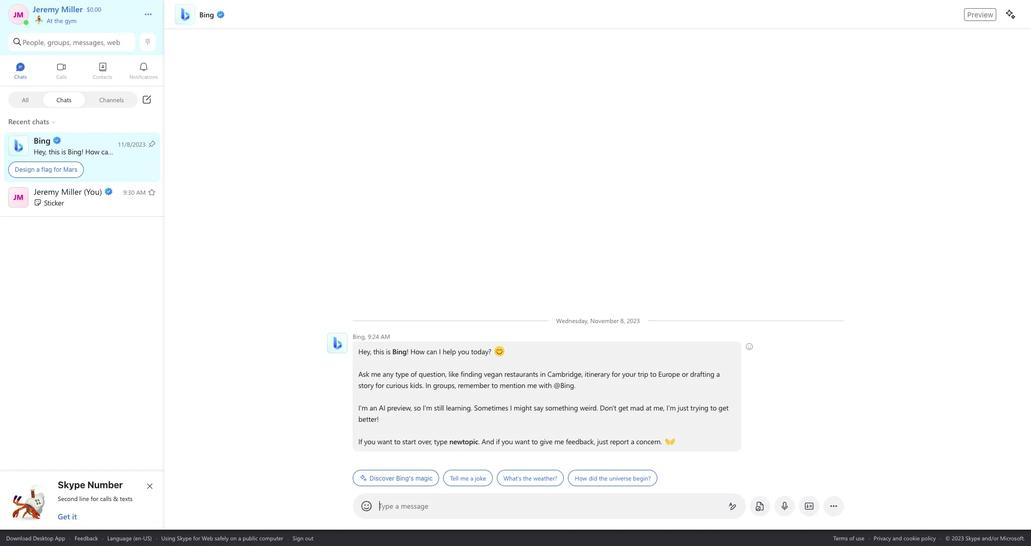 Task type: vqa. For each thing, say whether or not it's contained in the screenshot.
right "type"
yes



Task type: locate. For each thing, give the bounding box(es) containing it.
type up curious
[[395, 369, 409, 379]]

(openhands)
[[665, 436, 703, 446]]

0 vertical spatial this
[[49, 147, 60, 156]]

0 horizontal spatial how
[[85, 147, 99, 156]]

hey, up design a flag for mars
[[34, 147, 47, 156]]

2 want from the left
[[515, 437, 530, 446]]

groups, down like
[[433, 381, 456, 390]]

design a flag for mars
[[15, 166, 77, 173]]

how did the universe begin? button
[[568, 470, 658, 486]]

1 vertical spatial today?
[[471, 347, 491, 356]]

1 horizontal spatial get
[[719, 403, 729, 413]]

bing up mars
[[68, 147, 82, 156]]

calls
[[100, 495, 112, 503]]

1 want from the left
[[377, 437, 392, 446]]

a left flag
[[36, 166, 40, 173]]

0 horizontal spatial of
[[411, 369, 417, 379]]

this
[[49, 147, 60, 156], [373, 347, 384, 356]]

0 horizontal spatial the
[[54, 16, 63, 25]]

the right what's
[[523, 474, 532, 482]]

@bing.
[[554, 381, 576, 390]]

for
[[54, 166, 62, 173], [612, 369, 620, 379], [375, 381, 384, 390], [91, 495, 98, 503], [193, 534, 200, 542]]

(en-
[[133, 534, 143, 542]]

to down vegan in the left bottom of the page
[[491, 381, 498, 390]]

2 vertical spatial i
[[510, 403, 512, 413]]

ask
[[358, 369, 369, 379]]

bing
[[68, 147, 82, 156], [392, 347, 407, 356]]

for inside skype number element
[[91, 495, 98, 503]]

how left did
[[575, 474, 587, 482]]

the right the 'at'
[[54, 16, 63, 25]]

using
[[161, 534, 175, 542]]

and
[[893, 534, 902, 542]]

0 vertical spatial is
[[61, 147, 66, 156]]

0 vertical spatial can
[[101, 147, 112, 156]]

hey, this is bing ! how can i help you today? up question,
[[358, 347, 493, 356]]

of
[[411, 369, 417, 379], [850, 534, 855, 542]]

language (en-us)
[[107, 534, 152, 542]]

terms of use
[[834, 534, 865, 542]]

app
[[55, 534, 65, 542]]

1 horizontal spatial just
[[678, 403, 689, 413]]

to left the start
[[394, 437, 400, 446]]

1 horizontal spatial how
[[410, 347, 425, 356]]

to
[[650, 369, 657, 379], [491, 381, 498, 390], [710, 403, 717, 413], [394, 437, 400, 446], [532, 437, 538, 446]]

cambridge,
[[547, 369, 583, 379]]

1 vertical spatial type
[[434, 437, 447, 446]]

0 horizontal spatial want
[[377, 437, 392, 446]]

0 vertical spatial just
[[678, 403, 689, 413]]

finding
[[461, 369, 482, 379]]

1 horizontal spatial of
[[850, 534, 855, 542]]

0 vertical spatial today?
[[146, 147, 166, 156]]

0 horizontal spatial groups,
[[47, 37, 71, 47]]

ask me any type of question, like finding vegan restaurants in cambridge, itinerary for your trip to europe or drafting a story for curious kids. in groups, remember to mention me with @bing. i'm an ai preview, so i'm still learning. sometimes i might say something weird. don't get mad at me, i'm just trying to get better! if you want to start over, type
[[358, 369, 731, 446]]

1 vertical spatial this
[[373, 347, 384, 356]]

0 horizontal spatial type
[[395, 369, 409, 379]]

want left give at the bottom right of page
[[515, 437, 530, 446]]

1 vertical spatial is
[[386, 347, 390, 356]]

3 i'm from the left
[[667, 403, 676, 413]]

1 horizontal spatial today?
[[471, 347, 491, 356]]

2 horizontal spatial i
[[510, 403, 512, 413]]

get right trying
[[719, 403, 729, 413]]

how up sticker button
[[85, 147, 99, 156]]

learning.
[[446, 403, 472, 413]]

download desktop app
[[6, 534, 65, 542]]

this up flag
[[49, 147, 60, 156]]

us)
[[143, 534, 152, 542]]

hey, this is bing ! how can i help you today?
[[34, 147, 168, 156], [358, 347, 493, 356]]

0 horizontal spatial hey, this is bing ! how can i help you today?
[[34, 147, 168, 156]]

hey, this is bing ! how can i help you today? up mars
[[34, 147, 168, 156]]

mad
[[630, 403, 644, 413]]

! up sticker button
[[82, 147, 83, 156]]

me right tell
[[460, 474, 469, 482]]

want left the start
[[377, 437, 392, 446]]

feedback,
[[566, 437, 595, 446]]

magic
[[415, 474, 433, 482]]

! up curious
[[407, 347, 409, 356]]

1 horizontal spatial groups,
[[433, 381, 456, 390]]

of up kids.
[[411, 369, 417, 379]]

for right line
[[91, 495, 98, 503]]

1 vertical spatial how
[[410, 347, 425, 356]]

1 vertical spatial skype
[[177, 534, 192, 542]]

channels
[[99, 95, 124, 104]]

0 horizontal spatial get
[[618, 403, 628, 413]]

skype right using
[[177, 534, 192, 542]]

on
[[230, 534, 237, 542]]

1 horizontal spatial the
[[523, 474, 532, 482]]

0 horizontal spatial today?
[[146, 147, 166, 156]]

want
[[377, 437, 392, 446], [515, 437, 530, 446]]

2 horizontal spatial the
[[599, 474, 608, 482]]

1 vertical spatial groups,
[[433, 381, 456, 390]]

.
[[478, 437, 480, 446]]

type a message
[[379, 501, 429, 511]]

of left use
[[850, 534, 855, 542]]

1 vertical spatial help
[[443, 347, 456, 356]]

a left joke
[[470, 474, 473, 482]]

0 vertical spatial hey,
[[34, 147, 47, 156]]

trip
[[638, 369, 648, 379]]

get
[[618, 403, 628, 413], [719, 403, 729, 413]]

me,
[[653, 403, 665, 413]]

0 horizontal spatial can
[[101, 147, 112, 156]]

a right drafting
[[716, 369, 720, 379]]

today?
[[146, 147, 166, 156], [471, 347, 491, 356]]

2 vertical spatial how
[[575, 474, 587, 482]]

using skype for web safely on a public computer
[[161, 534, 283, 542]]

hey,
[[34, 147, 47, 156], [358, 347, 371, 356]]

1 horizontal spatial is
[[386, 347, 390, 356]]

2 horizontal spatial how
[[575, 474, 587, 482]]

1 vertical spatial can
[[426, 347, 437, 356]]

0 vertical spatial groups,
[[47, 37, 71, 47]]

0 vertical spatial how
[[85, 147, 99, 156]]

hey, down bing, at the bottom left
[[358, 347, 371, 356]]

just
[[678, 403, 689, 413], [597, 437, 608, 446]]

groups, down at the gym
[[47, 37, 71, 47]]

0 horizontal spatial skype
[[58, 480, 85, 490]]

how up question,
[[410, 347, 425, 356]]

how inside button
[[575, 474, 587, 482]]

0 vertical spatial of
[[411, 369, 417, 379]]

0 horizontal spatial i'm
[[358, 403, 368, 413]]

what's
[[503, 474, 521, 482]]

1 horizontal spatial i
[[439, 347, 441, 356]]

your
[[622, 369, 636, 379]]

start
[[402, 437, 416, 446]]

design
[[15, 166, 35, 173]]

1 vertical spatial hey, this is bing ! how can i help you today?
[[358, 347, 493, 356]]

is up mars
[[61, 147, 66, 156]]

i'm right me,
[[667, 403, 676, 413]]

an
[[370, 403, 377, 413]]

0 vertical spatial !
[[82, 147, 83, 156]]

is
[[61, 147, 66, 156], [386, 347, 390, 356]]

i'm right so
[[423, 403, 432, 413]]

for left web
[[193, 534, 200, 542]]

language
[[107, 534, 132, 542]]

0 vertical spatial help
[[118, 147, 131, 156]]

skype number
[[58, 480, 123, 490]]

privacy and cookie policy link
[[874, 534, 936, 542]]

the
[[54, 16, 63, 25], [523, 474, 532, 482], [599, 474, 608, 482]]

tell me a joke button
[[443, 470, 493, 486]]

1 horizontal spatial want
[[515, 437, 530, 446]]

at
[[646, 403, 652, 413]]

me left any
[[371, 369, 381, 379]]

this down 9:24
[[373, 347, 384, 356]]

computer
[[259, 534, 283, 542]]

1 vertical spatial !
[[407, 347, 409, 356]]

is down "am"
[[386, 347, 390, 356]]

in
[[425, 381, 431, 390]]

just left the report
[[597, 437, 608, 446]]

2 horizontal spatial i'm
[[667, 403, 676, 413]]

chats
[[56, 95, 72, 104]]

type right over,
[[434, 437, 447, 446]]

1 i'm from the left
[[358, 403, 368, 413]]

over,
[[418, 437, 432, 446]]

bing,
[[353, 332, 366, 341]]

line
[[79, 495, 89, 503]]

the right did
[[599, 474, 608, 482]]

for left your
[[612, 369, 620, 379]]

public
[[243, 534, 258, 542]]

&
[[113, 495, 118, 503]]

0 horizontal spatial just
[[597, 437, 608, 446]]

bing up any
[[392, 347, 407, 356]]

skype up the second
[[58, 480, 85, 490]]

privacy and cookie policy
[[874, 534, 936, 542]]

just left trying
[[678, 403, 689, 413]]

sticker button
[[0, 183, 164, 213]]

get left mad
[[618, 403, 628, 413]]

1 horizontal spatial type
[[434, 437, 447, 446]]

i'm left the "an"
[[358, 403, 368, 413]]

0 horizontal spatial i
[[114, 147, 116, 156]]

1 horizontal spatial skype
[[177, 534, 192, 542]]

bing's
[[396, 474, 414, 482]]

groups,
[[47, 37, 71, 47], [433, 381, 456, 390]]

question,
[[419, 369, 447, 379]]

want inside 'ask me any type of question, like finding vegan restaurants in cambridge, itinerary for your trip to europe or drafting a story for curious kids. in groups, remember to mention me with @bing. i'm an ai preview, so i'm still learning. sometimes i might say something weird. don't get mad at me, i'm just trying to get better! if you want to start over, type'
[[377, 437, 392, 446]]

terms
[[834, 534, 848, 542]]

0 horizontal spatial bing
[[68, 147, 82, 156]]

i inside 'ask me any type of question, like finding vegan restaurants in cambridge, itinerary for your trip to europe or drafting a story for curious kids. in groups, remember to mention me with @bing. i'm an ai preview, so i'm still learning. sometimes i might say something weird. don't get mad at me, i'm just trying to get better! if you want to start over, type'
[[510, 403, 512, 413]]

1 horizontal spatial i'm
[[423, 403, 432, 413]]

9:24
[[368, 332, 379, 341]]

1 horizontal spatial hey,
[[358, 347, 371, 356]]

tab list
[[0, 58, 164, 86]]

0 horizontal spatial !
[[82, 147, 83, 156]]

texts
[[120, 495, 133, 503]]

1 vertical spatial bing
[[392, 347, 407, 356]]

discover
[[370, 474, 394, 482]]

0 vertical spatial hey, this is bing ! how can i help you today?
[[34, 147, 168, 156]]

like
[[449, 369, 459, 379]]

policy
[[922, 534, 936, 542]]

sign
[[293, 534, 304, 542]]



Task type: describe. For each thing, give the bounding box(es) containing it.
discover bing's magic
[[370, 474, 433, 482]]

curious
[[386, 381, 408, 390]]

kids.
[[410, 381, 424, 390]]

1 horizontal spatial bing
[[392, 347, 407, 356]]

skype number element
[[9, 480, 156, 522]]

0 vertical spatial type
[[395, 369, 409, 379]]

or
[[682, 369, 688, 379]]

using skype for web safely on a public computer link
[[161, 534, 283, 542]]

download
[[6, 534, 31, 542]]

to left give at the bottom right of page
[[532, 437, 538, 446]]

sign out link
[[293, 534, 314, 542]]

weird.
[[580, 403, 598, 413]]

universe
[[609, 474, 631, 482]]

2 get from the left
[[719, 403, 729, 413]]

for right the story at bottom left
[[375, 381, 384, 390]]

itinerary
[[585, 369, 610, 379]]

1 vertical spatial hey,
[[358, 347, 371, 356]]

mars
[[63, 166, 77, 173]]

all
[[22, 95, 29, 104]]

did
[[589, 474, 597, 482]]

a right type
[[395, 501, 399, 511]]

report
[[610, 437, 629, 446]]

out
[[305, 534, 314, 542]]

me left with at the right
[[527, 381, 537, 390]]

the for what's
[[523, 474, 532, 482]]

0 horizontal spatial is
[[61, 147, 66, 156]]

type
[[379, 501, 393, 511]]

1 horizontal spatial this
[[373, 347, 384, 356]]

vegan
[[484, 369, 503, 379]]

1 vertical spatial just
[[597, 437, 608, 446]]

how did the universe begin?
[[575, 474, 651, 482]]

europe
[[658, 369, 680, 379]]

to right trip
[[650, 369, 657, 379]]

people,
[[23, 37, 45, 47]]

1 horizontal spatial help
[[443, 347, 456, 356]]

concern.
[[636, 437, 662, 446]]

preview
[[968, 10, 994, 19]]

say
[[534, 403, 543, 413]]

to right trying
[[710, 403, 717, 413]]

0 vertical spatial i
[[114, 147, 116, 156]]

Type a message text field
[[379, 501, 720, 512]]

it
[[72, 511, 77, 522]]

use
[[856, 534, 865, 542]]

safely
[[215, 534, 229, 542]]

of inside 'ask me any type of question, like finding vegan restaurants in cambridge, itinerary for your trip to europe or drafting a story for curious kids. in groups, remember to mention me with @bing. i'm an ai preview, so i'm still learning. sometimes i might say something weird. don't get mad at me, i'm just trying to get better! if you want to start over, type'
[[411, 369, 417, 379]]

language (en-us) link
[[107, 534, 152, 542]]

0 horizontal spatial hey,
[[34, 147, 47, 156]]

1 vertical spatial of
[[850, 534, 855, 542]]

people, groups, messages, web button
[[8, 33, 136, 51]]

at
[[47, 16, 53, 25]]

web
[[202, 534, 213, 542]]

tell
[[450, 474, 459, 482]]

sticker
[[44, 198, 64, 207]]

if
[[496, 437, 500, 446]]

groups, inside button
[[47, 37, 71, 47]]

so
[[414, 403, 421, 413]]

1 horizontal spatial can
[[426, 347, 437, 356]]

weather?
[[533, 474, 557, 482]]

terms of use link
[[834, 534, 865, 542]]

1 get from the left
[[618, 403, 628, 413]]

0 vertical spatial skype
[[58, 480, 85, 490]]

tell me a joke
[[450, 474, 486, 482]]

1 vertical spatial i
[[439, 347, 441, 356]]

feedback
[[75, 534, 98, 542]]

give
[[540, 437, 552, 446]]

sometimes
[[474, 403, 508, 413]]

preview,
[[387, 403, 412, 413]]

number
[[87, 480, 123, 490]]

1 horizontal spatial !
[[407, 347, 409, 356]]

just inside 'ask me any type of question, like finding vegan restaurants in cambridge, itinerary for your trip to europe or drafting a story for curious kids. in groups, remember to mention me with @bing. i'm an ai preview, so i'm still learning. sometimes i might say something weird. don't get mad at me, i'm just trying to get better! if you want to start over, type'
[[678, 403, 689, 413]]

at the gym
[[45, 16, 77, 25]]

don't
[[600, 403, 616, 413]]

feedback link
[[75, 534, 98, 542]]

what's the weather?
[[503, 474, 557, 482]]

if
[[358, 437, 362, 446]]

0 vertical spatial bing
[[68, 147, 82, 156]]

messages,
[[73, 37, 105, 47]]

sign out
[[293, 534, 314, 542]]

bing, 9:24 am
[[353, 332, 390, 341]]

and
[[482, 437, 494, 446]]

story
[[358, 381, 374, 390]]

flag
[[41, 166, 52, 173]]

the for at
[[54, 16, 63, 25]]

something
[[545, 403, 578, 413]]

a inside 'ask me any type of question, like finding vegan restaurants in cambridge, itinerary for your trip to europe or drafting a story for curious kids. in groups, remember to mention me with @bing. i'm an ai preview, so i'm still learning. sometimes i might say something weird. don't get mad at me, i'm just trying to get better! if you want to start over, type'
[[716, 369, 720, 379]]

ai
[[379, 403, 385, 413]]

me right give at the bottom right of page
[[554, 437, 564, 446]]

in
[[540, 369, 546, 379]]

for right flag
[[54, 166, 62, 173]]

might
[[514, 403, 532, 413]]

groups, inside 'ask me any type of question, like finding vegan restaurants in cambridge, itinerary for your trip to europe or drafting a story for curious kids. in groups, remember to mention me with @bing. i'm an ai preview, so i'm still learning. sometimes i might say something weird. don't get mad at me, i'm just trying to get better! if you want to start over, type'
[[433, 381, 456, 390]]

with
[[539, 381, 552, 390]]

privacy
[[874, 534, 891, 542]]

am
[[381, 332, 390, 341]]

0 horizontal spatial this
[[49, 147, 60, 156]]

a right the report
[[631, 437, 634, 446]]

download desktop app link
[[6, 534, 65, 542]]

at the gym button
[[33, 14, 134, 25]]

0 horizontal spatial help
[[118, 147, 131, 156]]

you inside 'ask me any type of question, like finding vegan restaurants in cambridge, itinerary for your trip to europe or drafting a story for curious kids. in groups, remember to mention me with @bing. i'm an ai preview, so i'm still learning. sometimes i might say something weird. don't get mad at me, i'm just trying to get better! if you want to start over, type'
[[364, 437, 375, 446]]

drafting
[[690, 369, 714, 379]]

message
[[401, 501, 429, 511]]

still
[[434, 403, 444, 413]]

begin?
[[633, 474, 651, 482]]

second
[[58, 495, 78, 503]]

second line for calls & texts
[[58, 495, 133, 503]]

mention
[[500, 381, 525, 390]]

a inside the tell me a joke button
[[470, 474, 473, 482]]

get
[[58, 511, 70, 522]]

people, groups, messages, web
[[23, 37, 120, 47]]

1 horizontal spatial hey, this is bing ! how can i help you today?
[[358, 347, 493, 356]]

web
[[107, 37, 120, 47]]

a right on
[[238, 534, 241, 542]]

2 i'm from the left
[[423, 403, 432, 413]]

me inside button
[[460, 474, 469, 482]]



